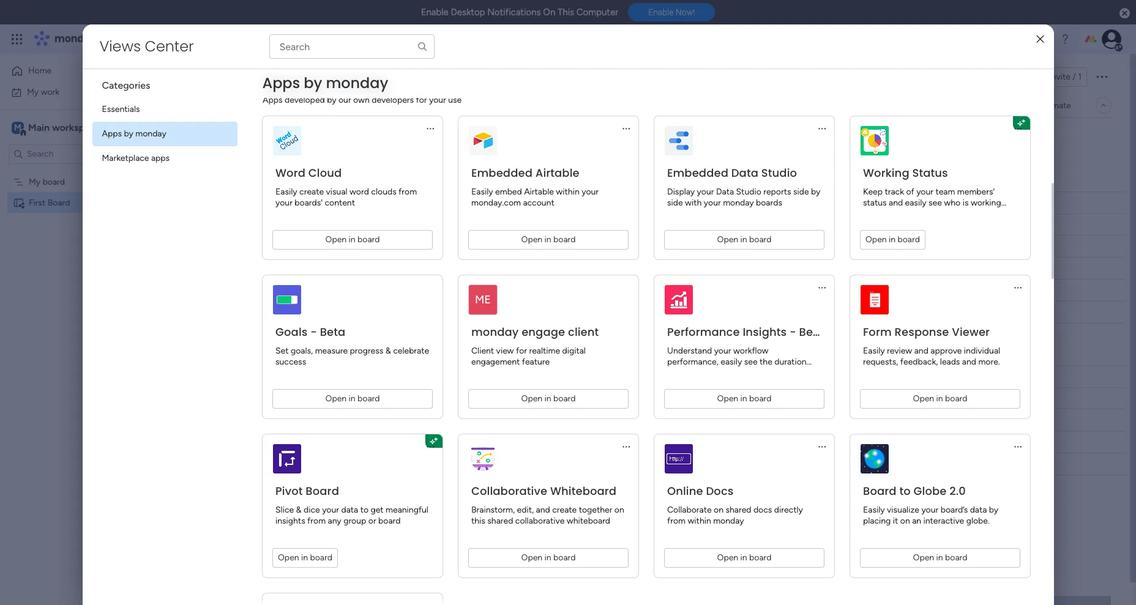 Task type: vqa. For each thing, say whether or not it's contained in the screenshot.
on's in
yes



Task type: locate. For each thing, give the bounding box(es) containing it.
- right insights
[[789, 324, 796, 340]]

18
[[609, 242, 617, 251], [609, 416, 617, 425]]

easily inside working status keep track of your team members' status and easily see who is working from where
[[905, 198, 926, 208]]

my down the home
[[27, 87, 39, 97]]

your inside "board to globe 2.0 easily visualize your board's data by placing it on an interactive globe."
[[921, 505, 938, 515]]

on inside online docs collaborate on shared docs directly from within monday
[[713, 505, 723, 515]]

board for embedded airtable
[[553, 234, 575, 245]]

open in board button for &
[[272, 548, 338, 568]]

essentials option
[[92, 97, 237, 122]]

studio up boards in the right top of the page
[[736, 187, 761, 197]]

monday inside online docs collaborate on shared docs directly from within monday
[[713, 516, 744, 526]]

data up any at the left bottom
[[341, 505, 358, 515]]

person for second person field
[[448, 371, 474, 382]]

1 horizontal spatial working
[[863, 165, 909, 181]]

open in board down the working on it
[[521, 234, 575, 245]]

shareable board image
[[13, 197, 24, 208]]

1 horizontal spatial see
[[928, 198, 942, 208]]

for inside "apps by monday apps developed by our own developers for your use"
[[416, 95, 427, 105]]

& inside pivot board slice & dice your data to get meaningful insights from any group or board
[[296, 505, 301, 515]]

in for embed
[[544, 234, 551, 245]]

placing
[[863, 516, 891, 526]]

feedback,
[[900, 357, 938, 367]]

first right shareable board image
[[203, 63, 242, 91]]

from down dice on the bottom of the page
[[307, 516, 325, 526]]

and
[[888, 198, 903, 208], [914, 346, 928, 356], [962, 357, 976, 367], [740, 368, 754, 378], [536, 505, 550, 515]]

is
[[962, 198, 968, 208]]

and inside working status keep track of your team members' status and easily see who is working from where
[[888, 198, 903, 208]]

new task button
[[185, 128, 232, 148]]

studio up reports at the right top of page
[[761, 165, 797, 181]]

menu image
[[621, 124, 631, 133], [817, 124, 827, 133], [1013, 124, 1023, 133], [621, 442, 631, 452]]

in for beta
[[740, 394, 747, 404]]

see down workflow
[[744, 357, 757, 367]]

in for on
[[740, 553, 747, 563]]

board
[[247, 63, 304, 91], [48, 197, 70, 208], [305, 484, 339, 499], [863, 484, 896, 499]]

1 image
[[957, 25, 968, 39]]

enable left "now!"
[[648, 7, 674, 17]]

open for edit,
[[521, 553, 542, 563]]

beta inside "goals - beta set goals, measure progress & celebrate success"
[[320, 324, 345, 340]]

1 horizontal spatial embedded
[[667, 165, 728, 181]]

0 vertical spatial 18
[[609, 242, 617, 251]]

embedded for embedded airtable
[[471, 165, 532, 181]]

1 vertical spatial 16 nov
[[609, 395, 634, 404]]

and left how
[[740, 368, 754, 378]]

open in board for display
[[717, 234, 771, 245]]

the
[[759, 357, 772, 367]]

enable inside button
[[648, 7, 674, 17]]

0 horizontal spatial task
[[210, 132, 227, 143]]

group title field down angle down image
[[208, 171, 274, 187]]

invite / 1 button
[[1026, 67, 1087, 87]]

categories heading
[[92, 69, 237, 97]]

open in board for edit,
[[521, 553, 575, 563]]

1 horizontal spatial within
[[687, 516, 711, 526]]

for right developers
[[416, 95, 427, 105]]

from down the collaborate
[[667, 516, 685, 526]]

board down search in workspace field
[[43, 177, 65, 187]]

embedded up embed
[[471, 165, 532, 181]]

board down progress
[[357, 394, 379, 404]]

open in board button down insights at the left bottom
[[272, 548, 338, 568]]

new
[[190, 132, 208, 143]]

board down boards in the right top of the page
[[749, 234, 771, 245]]

1 horizontal spatial -
[[789, 324, 796, 340]]

0 horizontal spatial for
[[416, 95, 427, 105]]

board down docs
[[749, 553, 771, 563]]

team
[[935, 187, 955, 197]]

easily inside "board to globe 2.0 easily visualize your board's data by placing it on an interactive globe."
[[863, 505, 885, 515]]

working up done on the left top of the page
[[509, 220, 540, 230]]

board up dice on the bottom of the page
[[305, 484, 339, 499]]

and inside the performance insights - beta understand your workflow performance, easily see the duration tasks were "stuck" and how to improve
[[740, 368, 754, 378]]

individual
[[964, 346, 1000, 356]]

search image
[[417, 41, 428, 52]]

0 vertical spatial &
[[385, 346, 391, 356]]

to inside "board to globe 2.0 easily visualize your board's data by placing it on an interactive globe."
[[899, 484, 910, 499]]

embedded data studio display your data studio reports side by side with your monday boards
[[667, 165, 820, 208]]

0 horizontal spatial data
[[341, 505, 358, 515]]

1 horizontal spatial enable
[[648, 7, 674, 17]]

1 horizontal spatial shared
[[725, 505, 751, 515]]

1 horizontal spatial for
[[516, 346, 527, 356]]

board up add view image
[[247, 63, 304, 91]]

work inside my work button
[[41, 87, 59, 97]]

0 vertical spatial group title
[[211, 171, 271, 187]]

1 beta from the left
[[320, 324, 345, 340]]

on down visualize at the right
[[900, 516, 910, 526]]

your up any at the left bottom
[[322, 505, 339, 515]]

open for easily
[[913, 394, 934, 404]]

menu image
[[425, 124, 435, 133], [817, 283, 827, 293], [1013, 283, 1023, 293], [425, 442, 435, 452], [817, 442, 827, 452], [1013, 442, 1023, 452]]

insights
[[275, 516, 305, 526]]

Search field
[[273, 129, 310, 146]]

content
[[324, 198, 355, 208]]

1 embedded from the left
[[471, 165, 532, 181]]

your up "stuck"
[[714, 346, 731, 356]]

0 vertical spatial for
[[416, 95, 427, 105]]

your inside word cloud easily create visual word clouds from your boards' content
[[275, 198, 292, 208]]

first right shareable board icon
[[29, 197, 46, 208]]

menu image for online docs
[[817, 442, 827, 452]]

work for monday
[[99, 32, 121, 46]]

open down collaborative
[[521, 553, 542, 563]]

within right status field
[[556, 187, 579, 197]]

2 beta from the left
[[799, 324, 824, 340]]

in down progress
[[348, 394, 355, 404]]

board inside pivot board slice & dice your data to get meaningful insights from any group or board
[[305, 484, 339, 499]]

data up boards in the right top of the page
[[731, 165, 758, 181]]

0 horizontal spatial easily
[[720, 357, 742, 367]]

0 vertical spatial work
[[99, 32, 121, 46]]

1 vertical spatial group title
[[211, 345, 271, 361]]

None search field
[[269, 34, 434, 59]]

1 vertical spatial group
[[211, 345, 245, 361]]

board down interactive
[[945, 553, 967, 563]]

data
[[341, 505, 358, 515], [970, 505, 987, 515]]

1 vertical spatial see
[[744, 357, 757, 367]]

board inside pivot board slice & dice your data to get meaningful insights from any group or board
[[378, 516, 400, 526]]

board for form response viewer
[[945, 394, 967, 404]]

open for create
[[325, 234, 346, 245]]

status up the working on it
[[522, 197, 547, 208]]

1 vertical spatial &
[[296, 505, 301, 515]]

1 vertical spatial 18
[[609, 416, 617, 425]]

in down online docs collaborate on shared docs directly from within monday
[[740, 553, 747, 563]]

menu image for embedded airtable
[[621, 124, 631, 133]]

Person field
[[445, 196, 477, 210], [445, 370, 477, 383]]

easily inside the performance insights - beta understand your workflow performance, easily see the duration tasks were "stuck" and how to improve
[[720, 357, 742, 367]]

list box
[[0, 169, 156, 378]]

on
[[543, 7, 555, 18]]

your inside pivot board slice & dice your data to get meaningful insights from any group or board
[[322, 505, 339, 515]]

board up visualize at the right
[[863, 484, 896, 499]]

1 horizontal spatial &
[[385, 346, 391, 356]]

open in board button
[[272, 230, 432, 250], [468, 230, 628, 250], [664, 230, 824, 250], [860, 230, 925, 250], [272, 389, 432, 409], [468, 389, 628, 409], [664, 389, 824, 409], [860, 389, 1020, 409], [272, 548, 338, 568], [468, 548, 628, 568], [664, 548, 824, 568], [860, 548, 1020, 568]]

status up team
[[912, 165, 948, 181]]

group title for second group title field from the top of the page
[[211, 345, 271, 361]]

easily
[[905, 198, 926, 208], [720, 357, 742, 367]]

task
[[210, 132, 227, 143], [312, 197, 329, 208]]

1 vertical spatial studio
[[736, 187, 761, 197]]

0 vertical spatial title
[[248, 171, 271, 187]]

monday inside monday engage client client view for realtime digital engagement feature
[[471, 324, 518, 340]]

open in board button down leads
[[860, 389, 1020, 409]]

group right new
[[245, 502, 268, 512]]

open in board down how
[[717, 394, 771, 404]]

open in board for &
[[278, 553, 332, 563]]

board down digital
[[553, 394, 575, 404]]

board inside list box
[[43, 177, 65, 187]]

work down the home
[[41, 87, 59, 97]]

0 vertical spatial working
[[863, 165, 909, 181]]

1 vertical spatial it
[[893, 516, 898, 526]]

dapulse x slim image
[[1037, 35, 1044, 44]]

1 group title from the top
[[211, 171, 271, 187]]

1 horizontal spatial to
[[774, 368, 783, 378]]

1 vertical spatial 18 nov
[[609, 416, 634, 425]]

open for &
[[278, 553, 299, 563]]

person
[[448, 197, 474, 208], [448, 371, 474, 382]]

open in board button for track
[[860, 230, 925, 250]]

0 horizontal spatial see
[[744, 357, 757, 367]]

easily up "stuck"
[[720, 357, 742, 367]]

open in board button down docs
[[664, 548, 824, 568]]

success
[[275, 357, 306, 367]]

open in board down collaborative
[[521, 553, 575, 563]]

0 vertical spatial person field
[[445, 196, 477, 210]]

in for 2.0
[[936, 553, 943, 563]]

more.
[[978, 357, 1000, 367]]

in down feature
[[544, 394, 551, 404]]

goals
[[275, 324, 307, 340]]

m
[[14, 122, 21, 133]]

easily up placing
[[863, 505, 885, 515]]

1 group from the top
[[211, 171, 245, 187]]

0 horizontal spatial group
[[245, 502, 268, 512]]

group title
[[211, 171, 271, 187], [211, 345, 271, 361]]

easily inside form response viewer easily review and approve individual requests, feedback, leads and more.
[[863, 346, 885, 356]]

search everything image
[[1032, 33, 1044, 45]]

0 vertical spatial status
[[912, 165, 948, 181]]

0 vertical spatial group
[[211, 171, 245, 187]]

0 horizontal spatial first
[[29, 197, 46, 208]]

show board description image
[[313, 71, 328, 83]]

1 vertical spatial apps by monday
[[102, 129, 166, 139]]

first board
[[203, 63, 304, 91], [29, 197, 70, 208]]

open in board down content at the top
[[325, 234, 379, 245]]

open for embed
[[521, 234, 542, 245]]

0 vertical spatial 18 nov
[[609, 242, 634, 251]]

sort button
[[435, 128, 479, 148]]

2 title from the top
[[248, 345, 271, 361]]

task down cloud
[[312, 197, 329, 208]]

shared left docs
[[725, 505, 751, 515]]

1 vertical spatial group
[[343, 516, 366, 526]]

1 horizontal spatial status
[[912, 165, 948, 181]]

airtable
[[535, 165, 579, 181], [524, 187, 554, 197]]

2 embedded from the left
[[667, 165, 728, 181]]

open in board button down collaborative
[[468, 548, 628, 568]]

group title down angle down image
[[211, 171, 271, 187]]

embedded inside embedded airtable easily embed airtable within your monday.com account
[[471, 165, 532, 181]]

1 16 nov from the top
[[609, 264, 634, 273]]

1 title from the top
[[248, 171, 271, 187]]

your left use
[[429, 95, 446, 105]]

v2 search image
[[264, 131, 273, 145]]

open in board for embed
[[521, 234, 575, 245]]

0 horizontal spatial enable
[[421, 7, 449, 18]]

board down whiteboard on the bottom
[[553, 553, 575, 563]]

Search in workspace field
[[26, 147, 102, 161]]

status inside working status keep track of your team members' status and easily see who is working from where
[[912, 165, 948, 181]]

side down display
[[667, 198, 683, 208]]

your right status field
[[581, 187, 598, 197]]

apps by monday apps developed by our own developers for your use
[[262, 73, 461, 105]]

0 vertical spatial shared
[[725, 505, 751, 515]]

0 vertical spatial data
[[731, 165, 758, 181]]

group title left set
[[211, 345, 271, 361]]

1 horizontal spatial apps by monday
[[262, 73, 388, 93]]

enable now!
[[648, 7, 695, 17]]

open down feedback,
[[913, 394, 934, 404]]

board down how
[[749, 394, 771, 404]]

monday
[[54, 32, 96, 46], [326, 73, 388, 93], [326, 73, 388, 94], [135, 129, 166, 139], [723, 198, 754, 208], [471, 324, 518, 340], [713, 516, 744, 526]]

0 vertical spatial to
[[774, 368, 783, 378]]

0 horizontal spatial apps by monday
[[102, 129, 166, 139]]

my board
[[29, 177, 65, 187]]

progress
[[350, 346, 383, 356]]

2 16 from the top
[[609, 395, 617, 404]]

marketplace
[[102, 153, 149, 163]]

2 group title from the top
[[211, 345, 271, 361]]

in down embedded data studio display your data studio reports side by side with your monday boards
[[740, 234, 747, 245]]

any
[[327, 516, 341, 526]]

open in board for set
[[325, 394, 379, 404]]

monday inside "apps by monday apps developed by our own developers for your use"
[[326, 73, 388, 94]]

1 vertical spatial side
[[667, 198, 683, 208]]

my
[[27, 87, 39, 97], [29, 177, 41, 187]]

see inside the performance insights - beta understand your workflow performance, easily see the duration tasks were "stuck" and how to improve
[[744, 357, 757, 367]]

Group Title field
[[208, 171, 274, 187], [208, 345, 274, 361]]

1 person from the top
[[448, 197, 474, 208]]

working for status
[[863, 165, 909, 181]]

0 horizontal spatial embedded
[[471, 165, 532, 181]]

in for create
[[348, 234, 355, 245]]

1 vertical spatial for
[[516, 346, 527, 356]]

menu image for word cloud
[[425, 124, 435, 133]]

digital
[[562, 346, 585, 356]]

1 vertical spatial person field
[[445, 370, 477, 383]]

realtime
[[529, 346, 560, 356]]

understand
[[667, 346, 712, 356]]

views
[[99, 36, 141, 56]]

0 horizontal spatial create
[[299, 187, 324, 197]]

apps by monday up our
[[262, 73, 388, 93]]

1 vertical spatial within
[[687, 516, 711, 526]]

group left or
[[343, 516, 366, 526]]

open down "stuck"
[[717, 394, 738, 404]]

group
[[211, 171, 245, 187], [211, 345, 245, 361]]

2 data from the left
[[970, 505, 987, 515]]

0 vertical spatial my
[[27, 87, 39, 97]]

open in board down insights at the left bottom
[[278, 553, 332, 563]]

2 group title field from the top
[[208, 345, 274, 361]]

0 vertical spatial group title field
[[208, 171, 274, 187]]

shared down brainstorm,
[[487, 516, 513, 526]]

2 horizontal spatial to
[[899, 484, 910, 499]]

leads
[[940, 357, 960, 367]]

2 18 from the top
[[609, 416, 617, 425]]

0 vertical spatial create
[[299, 187, 324, 197]]

open in board button down interactive
[[860, 548, 1020, 568]]

open in board down interactive
[[913, 553, 967, 563]]

docs
[[706, 484, 733, 499]]

from inside pivot board slice & dice your data to get meaningful insights from any group or board
[[307, 516, 325, 526]]

0 vertical spatial see
[[928, 198, 942, 208]]

open in board button down where
[[860, 230, 925, 250]]

embedded inside embedded data studio display your data studio reports side by side with your monday boards
[[667, 165, 728, 181]]

1 horizontal spatial beta
[[799, 324, 824, 340]]

your
[[429, 95, 446, 105], [581, 187, 598, 197], [697, 187, 714, 197], [916, 187, 933, 197], [275, 198, 292, 208], [704, 198, 721, 208], [714, 346, 731, 356], [322, 505, 339, 515], [921, 505, 938, 515]]

1 vertical spatial title
[[248, 345, 271, 361]]

1 vertical spatial status
[[522, 197, 547, 208]]

within
[[556, 187, 579, 197], [687, 516, 711, 526]]

board for word cloud
[[357, 234, 379, 245]]

open for track
[[865, 234, 886, 245]]

18 nov
[[609, 242, 634, 251], [609, 416, 634, 425]]

monday engage client client view for realtime digital engagement feature
[[471, 324, 599, 367]]

1 vertical spatial first board
[[29, 197, 70, 208]]

in for set
[[348, 394, 355, 404]]

1 horizontal spatial task
[[312, 197, 329, 208]]

edit,
[[517, 505, 534, 515]]

open in board down boards in the right top of the page
[[717, 234, 771, 245]]

1 horizontal spatial group
[[343, 516, 366, 526]]

get
[[370, 505, 383, 515]]

0 horizontal spatial &
[[296, 505, 301, 515]]

open in board button down feature
[[468, 389, 628, 409]]

group title for second group title field from the bottom of the page
[[211, 171, 271, 187]]

my down search in workspace field
[[29, 177, 41, 187]]

engage
[[521, 324, 565, 340]]

embedded up display
[[667, 165, 728, 181]]

task right new
[[210, 132, 227, 143]]

0 horizontal spatial first board
[[29, 197, 70, 208]]

management
[[123, 32, 190, 46]]

1 vertical spatial working
[[509, 220, 540, 230]]

& right progress
[[385, 346, 391, 356]]

0 horizontal spatial working
[[509, 220, 540, 230]]

Status field
[[519, 196, 550, 210]]

- inside "goals - beta set goals, measure progress & celebrate success"
[[310, 324, 317, 340]]

for inside monday engage client client view for realtime digital engagement feature
[[516, 346, 527, 356]]

0 horizontal spatial shared
[[487, 516, 513, 526]]

1 vertical spatial data
[[716, 187, 734, 197]]

create up whiteboard on the bottom
[[552, 505, 576, 515]]

your up interactive
[[921, 505, 938, 515]]

1 18 from the top
[[609, 242, 617, 251]]

open in board
[[325, 234, 379, 245], [521, 234, 575, 245], [717, 234, 771, 245], [865, 234, 920, 245], [325, 394, 379, 404], [521, 394, 575, 404], [717, 394, 771, 404], [913, 394, 967, 404], [278, 553, 332, 563], [521, 553, 575, 563], [717, 553, 771, 563], [913, 553, 967, 563]]

within inside online docs collaborate on shared docs directly from within monday
[[687, 516, 711, 526]]

open in board button down boards in the right top of the page
[[664, 230, 824, 250]]

option
[[0, 171, 156, 173]]

0 vertical spatial group
[[245, 502, 268, 512]]

0 vertical spatial person
[[448, 197, 474, 208]]

your inside "apps by monday apps developed by our own developers for your use"
[[429, 95, 446, 105]]

0 vertical spatial apps by monday
[[262, 73, 388, 93]]

1 horizontal spatial create
[[552, 505, 576, 515]]

in down collaborative
[[544, 553, 551, 563]]

1 vertical spatial create
[[552, 505, 576, 515]]

to
[[774, 368, 783, 378], [899, 484, 910, 499], [360, 505, 368, 515]]

0 vertical spatial 16 nov
[[609, 264, 634, 273]]

collapse board header image
[[1099, 100, 1109, 110]]

on down docs
[[713, 505, 723, 515]]

0 vertical spatial task
[[210, 132, 227, 143]]

select product image
[[11, 33, 23, 45]]

embedded
[[471, 165, 532, 181], [667, 165, 728, 181]]

invite
[[1049, 72, 1071, 82]]

0 vertical spatial 16
[[609, 264, 617, 273]]

word cloud easily create visual word clouds from your boards' content
[[275, 165, 417, 208]]

1 horizontal spatial easily
[[905, 198, 926, 208]]

1 vertical spatial to
[[899, 484, 910, 499]]

computer
[[576, 7, 618, 18]]

from right 'clouds'
[[398, 187, 417, 197]]

2 - from the left
[[789, 324, 796, 340]]

1 horizontal spatial it
[[893, 516, 898, 526]]

now!
[[676, 7, 695, 17]]

easily inside embedded airtable easily embed airtable within your monday.com account
[[471, 187, 493, 197]]

collaborate
[[667, 505, 711, 515]]

view
[[496, 346, 514, 356]]

my inside button
[[27, 87, 39, 97]]

0 vertical spatial easily
[[905, 198, 926, 208]]

1 - from the left
[[310, 324, 317, 340]]

1 vertical spatial 16
[[609, 395, 617, 404]]

1 data from the left
[[341, 505, 358, 515]]

1 vertical spatial work
[[41, 87, 59, 97]]

from inside word cloud easily create visual word clouds from your boards' content
[[398, 187, 417, 197]]

board
[[43, 177, 65, 187], [357, 234, 379, 245], [553, 234, 575, 245], [749, 234, 771, 245], [897, 234, 920, 245], [357, 394, 379, 404], [553, 394, 575, 404], [749, 394, 771, 404], [945, 394, 967, 404], [378, 516, 400, 526], [310, 553, 332, 563], [553, 553, 575, 563], [749, 553, 771, 563], [945, 553, 967, 563]]

your left boards'
[[275, 198, 292, 208]]

this
[[558, 7, 574, 18]]

open down measure
[[325, 394, 346, 404]]

data up the globe.
[[970, 505, 987, 515]]

open in board down where
[[865, 234, 920, 245]]

0 horizontal spatial work
[[41, 87, 59, 97]]

group title field left set
[[208, 345, 274, 361]]

working inside working status keep track of your team members' status and easily see who is working from where
[[863, 165, 909, 181]]

for right view on the left bottom of page
[[516, 346, 527, 356]]

add new group
[[209, 502, 268, 512]]

first
[[203, 63, 242, 91], [29, 197, 46, 208]]

board's
[[940, 505, 968, 515]]

open in board button down content at the top
[[272, 230, 432, 250]]

0 horizontal spatial it
[[554, 220, 560, 230]]

easily
[[275, 187, 297, 197], [471, 187, 493, 197], [863, 346, 885, 356], [863, 505, 885, 515]]

enable for enable now!
[[648, 7, 674, 17]]

1 horizontal spatial first board
[[203, 63, 304, 91]]

open in board button for 2.0
[[860, 548, 1020, 568]]

open in board button for embed
[[468, 230, 628, 250]]

1 horizontal spatial work
[[99, 32, 121, 46]]

- inside the performance insights - beta understand your workflow performance, easily see the duration tasks were "stuck" and how to improve
[[789, 324, 796, 340]]

open down an
[[913, 553, 934, 563]]

person field left embed
[[445, 196, 477, 210]]

shared
[[725, 505, 751, 515], [487, 516, 513, 526]]

0 horizontal spatial status
[[522, 197, 547, 208]]

0 horizontal spatial beta
[[320, 324, 345, 340]]

group left set
[[211, 345, 245, 361]]

within down the collaborate
[[687, 516, 711, 526]]

2 group from the top
[[211, 345, 245, 361]]

2 person from the top
[[448, 371, 474, 382]]

board down any at the left bottom
[[310, 553, 332, 563]]

1 nov from the top
[[619, 242, 634, 251]]

"stuck"
[[710, 368, 737, 378]]

0 vertical spatial it
[[554, 220, 560, 230]]

board right done on the left top of the page
[[553, 234, 575, 245]]

0 horizontal spatial to
[[360, 505, 368, 515]]

1 vertical spatial easily
[[720, 357, 742, 367]]

open down embedded data studio display your data studio reports side by side with your monday boards
[[717, 234, 738, 245]]

open for display
[[717, 234, 738, 245]]

marketplace apps option
[[92, 146, 237, 171]]

angle down image
[[238, 133, 244, 142]]

nov
[[619, 242, 634, 251], [619, 264, 634, 273], [619, 395, 634, 404], [619, 416, 634, 425]]

from inside working status keep track of your team members' status and easily see who is working from where
[[863, 209, 881, 219]]

collaborative
[[515, 516, 564, 526]]

on inside "board to globe 2.0 easily visualize your board's data by placing it on an interactive globe."
[[900, 516, 910, 526]]

open down insights at the left bottom
[[278, 553, 299, 563]]

this
[[471, 516, 485, 526]]

performance,
[[667, 357, 718, 367]]

open in board for client
[[521, 394, 575, 404]]

first board down my board
[[29, 197, 70, 208]]

open in board button for client
[[468, 389, 628, 409]]

menu image for embedded data studio
[[817, 124, 827, 133]]

working up track
[[863, 165, 909, 181]]

where
[[883, 209, 907, 219]]

in down leads
[[936, 394, 943, 404]]

1 vertical spatial person
[[448, 371, 474, 382]]

open down feature
[[521, 394, 542, 404]]

1 16 from the top
[[609, 264, 617, 273]]

in for easily
[[936, 394, 943, 404]]

data inside "board to globe 2.0 easily visualize your board's data by placing it on an interactive globe."
[[970, 505, 987, 515]]

Search for a column type search field
[[269, 34, 434, 59]]

2 16 nov from the top
[[609, 395, 634, 404]]

shared inside online docs collaborate on shared docs directly from within monday
[[725, 505, 751, 515]]



Task type: describe. For each thing, give the bounding box(es) containing it.
workspace selection element
[[12, 120, 102, 136]]

goals,
[[290, 346, 313, 356]]

monday work management
[[54, 32, 190, 46]]

and up feedback,
[[914, 346, 928, 356]]

First Board field
[[200, 63, 307, 91]]

1 horizontal spatial first
[[203, 63, 242, 91]]

open in board for on
[[717, 553, 771, 563]]

from inside online docs collaborate on shared docs directly from within monday
[[667, 516, 685, 526]]

4 nov from the top
[[619, 416, 634, 425]]

group inside pivot board slice & dice your data to get meaningful insights from any group or board
[[343, 516, 366, 526]]

add to favorites image
[[334, 71, 346, 83]]

of
[[906, 187, 914, 197]]

globe.
[[966, 516, 989, 526]]

engagement
[[471, 357, 520, 367]]

in for edit,
[[544, 553, 551, 563]]

measure
[[315, 346, 347, 356]]

easily inside word cloud easily create visual word clouds from your boards' content
[[275, 187, 297, 197]]

status inside field
[[522, 197, 547, 208]]

open in board button for on
[[664, 548, 824, 568]]

0 horizontal spatial side
[[667, 198, 683, 208]]

help image
[[1059, 33, 1071, 45]]

see inside working status keep track of your team members' status and easily see who is working from where
[[928, 198, 942, 208]]

use
[[448, 95, 461, 105]]

desktop
[[451, 7, 485, 18]]

in for client
[[544, 394, 551, 404]]

board for board to globe 2.0
[[945, 553, 967, 563]]

first board inside list box
[[29, 197, 70, 208]]

board for monday engage client
[[553, 394, 575, 404]]

your inside the performance insights - beta understand your workflow performance, easily see the duration tasks were "stuck" and how to improve
[[714, 346, 731, 356]]

open in board button for create
[[272, 230, 432, 250]]

client
[[568, 324, 599, 340]]

apps inside option
[[102, 129, 122, 139]]

by inside apps by monday option
[[124, 129, 133, 139]]

2 nov from the top
[[619, 264, 634, 273]]

docs
[[753, 505, 772, 515]]

open in board button for display
[[664, 230, 824, 250]]

on down account
[[542, 220, 552, 230]]

improve
[[785, 368, 816, 378]]

by inside embedded data studio display your data studio reports side by side with your monday boards
[[811, 187, 820, 197]]

activity
[[969, 72, 998, 82]]

1 vertical spatial first
[[29, 197, 46, 208]]

brainstorm,
[[471, 505, 515, 515]]

0 vertical spatial studio
[[761, 165, 797, 181]]

shareable board image
[[182, 70, 197, 84]]

it inside "board to globe 2.0 easily visualize your board's data by placing it on an interactive globe."
[[893, 516, 898, 526]]

enable for enable desktop notifications on this computer
[[421, 7, 449, 18]]

an
[[912, 516, 921, 526]]

monday.com
[[471, 198, 521, 208]]

track
[[884, 187, 904, 197]]

marketplace apps
[[102, 153, 170, 163]]

open in board button for easily
[[860, 389, 1020, 409]]

open in board for 2.0
[[913, 553, 967, 563]]

interactive
[[923, 516, 964, 526]]

jacob simon image
[[1102, 29, 1121, 49]]

list box containing my board
[[0, 169, 156, 378]]

clouds
[[371, 187, 396, 197]]

collaborative
[[471, 484, 547, 499]]

monday inside embedded data studio display your data studio reports side by side with your monday boards
[[723, 198, 754, 208]]

workflow
[[733, 346, 768, 356]]

members'
[[957, 187, 994, 197]]

board inside list box
[[48, 197, 70, 208]]

feature
[[522, 357, 549, 367]]

by inside "board to globe 2.0 easily visualize your board's data by placing it on an interactive globe."
[[989, 505, 998, 515]]

duration
[[774, 357, 806, 367]]

categories
[[102, 80, 150, 91]]

apps by monday option
[[92, 122, 237, 146]]

my for my work
[[27, 87, 39, 97]]

board for online docs
[[749, 553, 771, 563]]

essentials
[[102, 104, 140, 114]]

and down individual
[[962, 357, 976, 367]]

shared inside collaborative whiteboard brainstorm, edit, and create together on this shared collaborative whiteboard
[[487, 516, 513, 526]]

reports
[[763, 187, 791, 197]]

& inside "goals - beta set goals, measure progress & celebrate success"
[[385, 346, 391, 356]]

board for working status
[[897, 234, 920, 245]]

your inside working status keep track of your team members' status and easily see who is working from where
[[916, 187, 933, 197]]

0 vertical spatial airtable
[[535, 165, 579, 181]]

open for on
[[717, 553, 738, 563]]

or
[[368, 516, 376, 526]]

new
[[227, 502, 243, 512]]

open in board for track
[[865, 234, 920, 245]]

person for 2nd person field from the bottom
[[448, 197, 474, 208]]

create inside collaborative whiteboard brainstorm, edit, and create together on this shared collaborative whiteboard
[[552, 505, 576, 515]]

work for my
[[41, 87, 59, 97]]

my work
[[27, 87, 59, 97]]

embed
[[495, 187, 522, 197]]

main
[[28, 122, 50, 133]]

1 vertical spatial task
[[312, 197, 329, 208]]

performance insights - beta understand your workflow performance, easily see the duration tasks were "stuck" and how to improve
[[667, 324, 824, 378]]

workspace
[[52, 122, 100, 133]]

to inside pivot board slice & dice your data to get meaningful insights from any group or board
[[360, 505, 368, 515]]

title for second group title field from the top of the page
[[248, 345, 271, 361]]

cloud
[[308, 165, 341, 181]]

open in board for create
[[325, 234, 379, 245]]

online
[[667, 484, 703, 499]]

board for performance insights - beta
[[749, 394, 771, 404]]

title for second group title field from the bottom of the page
[[248, 171, 271, 187]]

my work button
[[7, 82, 132, 102]]

done
[[524, 241, 544, 252]]

developers
[[371, 95, 414, 105]]

visual
[[326, 187, 347, 197]]

review
[[887, 346, 912, 356]]

open in board for easily
[[913, 394, 967, 404]]

boards'
[[294, 198, 322, 208]]

your right with
[[704, 198, 721, 208]]

sort
[[455, 133, 471, 143]]

1 vertical spatial airtable
[[524, 187, 554, 197]]

monday inside apps by monday option
[[135, 129, 166, 139]]

in for &
[[301, 553, 308, 563]]

tasks
[[667, 368, 687, 378]]

directly
[[774, 505, 803, 515]]

task inside button
[[210, 132, 227, 143]]

beta inside the performance insights - beta understand your workflow performance, easily see the duration tasks were "stuck" and how to improve
[[799, 324, 824, 340]]

automate
[[1033, 100, 1071, 110]]

menu image for board to globe 2.0
[[1013, 442, 1023, 452]]

our
[[338, 95, 351, 105]]

board for embedded data studio
[[749, 234, 771, 245]]

enable now! button
[[628, 3, 715, 22]]

working on it
[[509, 220, 560, 230]]

pivot board slice & dice your data to get meaningful insights from any group or board
[[275, 484, 428, 526]]

open for set
[[325, 394, 346, 404]]

center
[[145, 36, 194, 56]]

together
[[579, 505, 612, 515]]

and inside collaborative whiteboard brainstorm, edit, and create together on this shared collaborative whiteboard
[[536, 505, 550, 515]]

form
[[863, 324, 891, 340]]

keep
[[863, 187, 882, 197]]

menu image for collaborative whiteboard
[[621, 442, 631, 452]]

dapulse close image
[[1120, 7, 1130, 20]]

own
[[353, 95, 369, 105]]

new task
[[190, 132, 227, 143]]

my for my board
[[29, 177, 41, 187]]

menu image for performance insights - beta
[[817, 283, 827, 293]]

on inside collaborative whiteboard brainstorm, edit, and create together on this shared collaborative whiteboard
[[614, 505, 624, 515]]

add view image
[[262, 101, 267, 110]]

celebrate
[[393, 346, 429, 356]]

workspace image
[[12, 121, 24, 134]]

how
[[756, 368, 772, 378]]

goals - beta set goals, measure progress & celebrate success
[[275, 324, 429, 367]]

1
[[1078, 72, 1082, 82]]

client
[[471, 346, 494, 356]]

in for track
[[889, 234, 895, 245]]

1 18 nov from the top
[[609, 242, 634, 251]]

board for collaborative whiteboard
[[553, 553, 575, 563]]

working
[[970, 198, 1001, 208]]

hidden columns image
[[482, 132, 502, 144]]

views center
[[99, 36, 194, 56]]

invite / 1
[[1049, 72, 1082, 82]]

open in board button for set
[[272, 389, 432, 409]]

data inside pivot board slice & dice your data to get meaningful insights from any group or board
[[341, 505, 358, 515]]

3 nov from the top
[[619, 395, 634, 404]]

board for pivot board
[[310, 553, 332, 563]]

insights
[[742, 324, 786, 340]]

create inside word cloud easily create visual word clouds from your boards' content
[[299, 187, 324, 197]]

1 group title field from the top
[[208, 171, 274, 187]]

in for display
[[740, 234, 747, 245]]

pivot
[[275, 484, 302, 499]]

2 18 nov from the top
[[609, 416, 634, 425]]

board for goals - beta
[[357, 394, 379, 404]]

open in board button for beta
[[664, 389, 824, 409]]

set
[[275, 346, 288, 356]]

1 person field from the top
[[445, 196, 477, 210]]

enable desktop notifications on this computer
[[421, 7, 618, 18]]

board inside "board to globe 2.0 easily visualize your board's data by placing it on an interactive globe."
[[863, 484, 896, 499]]

2 person field from the top
[[445, 370, 477, 383]]

open for beta
[[717, 394, 738, 404]]

main workspace
[[28, 122, 100, 133]]

word
[[349, 187, 369, 197]]

dice
[[303, 505, 320, 515]]

categories list box
[[92, 69, 247, 171]]

were
[[689, 368, 708, 378]]

response
[[894, 324, 949, 340]]

open in board for beta
[[717, 394, 771, 404]]

slice
[[275, 505, 294, 515]]

apps by monday inside option
[[102, 129, 166, 139]]

open in board button for edit,
[[468, 548, 628, 568]]

1 horizontal spatial side
[[793, 187, 809, 197]]

your inside embedded airtable easily embed airtable within your monday.com account
[[581, 187, 598, 197]]

embedded for embedded data studio
[[667, 165, 728, 181]]

your up with
[[697, 187, 714, 197]]

group inside button
[[245, 502, 268, 512]]

within inside embedded airtable easily embed airtable within your monday.com account
[[556, 187, 579, 197]]

/
[[1073, 72, 1076, 82]]

viewer
[[952, 324, 990, 340]]

menu image for form response viewer
[[1013, 283, 1023, 293]]

open for client
[[521, 394, 542, 404]]

open for 2.0
[[913, 553, 934, 563]]

visualize
[[887, 505, 919, 515]]

working for on
[[509, 220, 540, 230]]

to inside the performance insights - beta understand your workflow performance, easily see the duration tasks were "stuck" and how to improve
[[774, 368, 783, 378]]



